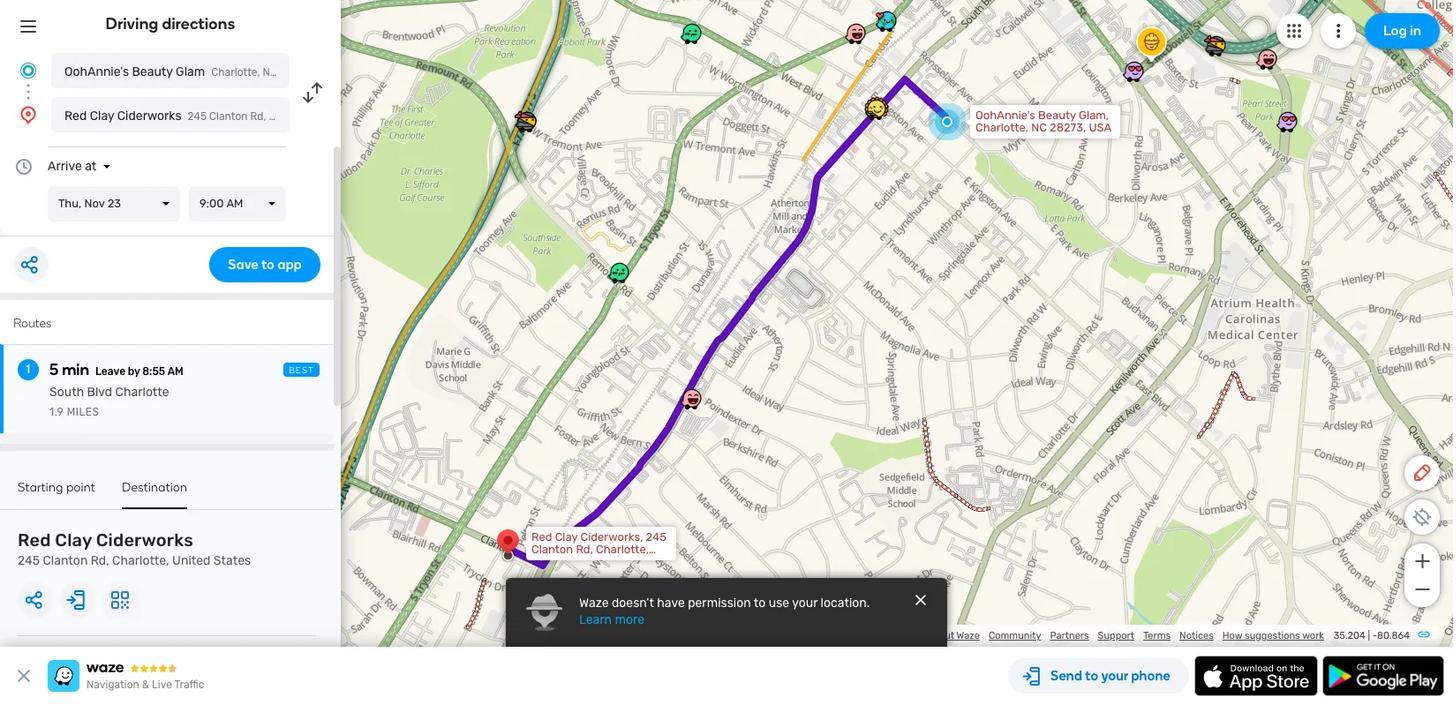 Task type: vqa. For each thing, say whether or not it's contained in the screenshot.
topmost Beauty
yes



Task type: locate. For each thing, give the bounding box(es) containing it.
ciderworks,
[[581, 531, 643, 544]]

to inside waze doesn't have permission to use your location. learn more
[[754, 596, 766, 611]]

1 horizontal spatial beauty
[[1039, 109, 1077, 122]]

clay inside 'red clay ciderworks 245 clanton rd, charlotte, united states'
[[55, 530, 92, 551]]

clanton left ciderworks,
[[532, 543, 573, 557]]

charlotte, inside 'red clay ciderworks 245 clanton rd, charlotte, united states'
[[112, 554, 169, 569]]

nc for glam,
[[1032, 121, 1047, 134]]

ciderworks down the glam
[[117, 109, 182, 124]]

2 horizontal spatial red
[[532, 531, 552, 544]]

waze right about
[[957, 631, 980, 642]]

clay down the starting point "button"
[[55, 530, 92, 551]]

red for red clay ciderworks, 245 clanton rd, charlotte, united states
[[532, 531, 552, 544]]

clay left ciderworks,
[[555, 531, 578, 544]]

nc inside oohannie's beauty glam, charlotte, nc 28273, usa
[[1032, 121, 1047, 134]]

clanton
[[532, 543, 573, 557], [43, 554, 88, 569]]

to left use
[[754, 596, 766, 611]]

in
[[605, 606, 616, 621]]

to right "in"
[[619, 606, 631, 621]]

usa for glam,
[[1090, 121, 1112, 134]]

beauty inside oohannie's beauty glam, charlotte, nc 28273, usa
[[1039, 109, 1077, 122]]

location image
[[18, 104, 39, 125]]

at
[[85, 159, 97, 174]]

point
[[66, 481, 95, 496]]

destination button
[[122, 481, 188, 510]]

28273,
[[280, 66, 313, 79], [1050, 121, 1087, 134]]

clanton inside 'red clay ciderworks 245 clanton rd, charlotte, united states'
[[43, 554, 88, 569]]

8:55
[[142, 366, 165, 378]]

starting
[[18, 481, 63, 496]]

0 horizontal spatial waze
[[579, 596, 609, 611]]

1 horizontal spatial to
[[754, 596, 766, 611]]

red inside the red clay ciderworks, 245 clanton rd, charlotte, united states
[[532, 531, 552, 544]]

clay up at
[[90, 109, 114, 124]]

28273, inside oohannie's beauty glam charlotte, nc 28273, usa
[[280, 66, 313, 79]]

rd, inside 'red clay ciderworks 245 clanton rd, charlotte, united states'
[[91, 554, 109, 569]]

0 vertical spatial usa
[[316, 66, 337, 79]]

nc left glam,
[[1032, 121, 1047, 134]]

0 vertical spatial waze
[[579, 596, 609, 611]]

best
[[289, 366, 314, 376]]

0 horizontal spatial rd,
[[91, 554, 109, 569]]

current location image
[[18, 60, 39, 81]]

1 horizontal spatial usa
[[1090, 121, 1112, 134]]

use
[[769, 596, 790, 611]]

1.9
[[49, 406, 64, 419]]

clock image
[[13, 156, 34, 178]]

more
[[615, 613, 645, 628]]

1 vertical spatial 245
[[18, 554, 40, 569]]

oohannie's for glam,
[[976, 109, 1036, 122]]

ciderworks inside 'red clay ciderworks 245 clanton rd, charlotte, united states'
[[96, 530, 194, 551]]

245
[[646, 531, 667, 544], [18, 554, 40, 569]]

red inside button
[[64, 109, 87, 124]]

1 horizontal spatial 28273,
[[1050, 121, 1087, 134]]

ciderworks for red clay ciderworks
[[117, 109, 182, 124]]

sign
[[577, 606, 602, 621]]

1 horizontal spatial waze
[[957, 631, 980, 642]]

red down the starting point "button"
[[18, 530, 51, 551]]

waze inside waze doesn't have permission to use your location. learn more
[[579, 596, 609, 611]]

am
[[226, 197, 243, 210], [168, 366, 184, 378]]

beauty for glam
[[132, 64, 173, 80]]

oohannie's inside oohannie's beauty glam, charlotte, nc 28273, usa
[[976, 109, 1036, 122]]

am right 8:55
[[168, 366, 184, 378]]

clay inside button
[[90, 109, 114, 124]]

0 vertical spatial oohannie's
[[64, 64, 129, 80]]

rd, up sign
[[576, 543, 593, 557]]

link image
[[1418, 628, 1432, 642]]

navigation
[[87, 679, 139, 692]]

rd,
[[576, 543, 593, 557], [91, 554, 109, 569]]

0 horizontal spatial usa
[[316, 66, 337, 79]]

waze
[[579, 596, 609, 611], [957, 631, 980, 642]]

beauty
[[132, 64, 173, 80], [1039, 109, 1077, 122]]

0 horizontal spatial am
[[168, 366, 184, 378]]

beauty left the glam
[[132, 64, 173, 80]]

1 vertical spatial waze
[[957, 631, 980, 642]]

pencil image
[[1412, 463, 1434, 484]]

united inside the red clay ciderworks, 245 clanton rd, charlotte, united states
[[532, 556, 567, 569]]

united
[[172, 554, 211, 569], [532, 556, 567, 569]]

partners
[[1051, 631, 1090, 642]]

0 horizontal spatial united
[[172, 554, 211, 569]]

0 vertical spatial 28273,
[[280, 66, 313, 79]]

beauty left glam,
[[1039, 109, 1077, 122]]

clay for red clay ciderworks 245 clanton rd, charlotte, united states
[[55, 530, 92, 551]]

thu, nov 23
[[58, 197, 121, 210]]

clanton down the starting point "button"
[[43, 554, 88, 569]]

min
[[62, 360, 89, 380]]

leave
[[95, 366, 126, 378]]

0 horizontal spatial states
[[214, 554, 251, 569]]

0 horizontal spatial oohannie's
[[64, 64, 129, 80]]

1 horizontal spatial oohannie's
[[976, 109, 1036, 122]]

rd, inside the red clay ciderworks, 245 clanton rd, charlotte, united states
[[576, 543, 593, 557]]

nov
[[84, 197, 105, 210]]

oohannie's beauty glam, charlotte, nc 28273, usa
[[976, 109, 1112, 134]]

united for ciderworks,
[[532, 556, 567, 569]]

states inside 'red clay ciderworks 245 clanton rd, charlotte, united states'
[[214, 554, 251, 569]]

1 vertical spatial 28273,
[[1050, 121, 1087, 134]]

1 horizontal spatial am
[[226, 197, 243, 210]]

1 vertical spatial ciderworks
[[96, 530, 194, 551]]

red
[[64, 109, 87, 124], [18, 530, 51, 551], [532, 531, 552, 544]]

learn
[[579, 613, 612, 628]]

0 vertical spatial nc
[[263, 66, 277, 79]]

clay
[[90, 109, 114, 124], [55, 530, 92, 551], [555, 531, 578, 544]]

how suggestions work link
[[1223, 631, 1325, 642]]

glam
[[176, 64, 205, 80]]

usa for glam
[[316, 66, 337, 79]]

[missing "en.livemap.styleguide.close" translation] image
[[912, 592, 930, 610], [912, 594, 930, 612]]

see
[[634, 606, 654, 621]]

1 horizontal spatial rd,
[[576, 543, 593, 557]]

charlotte
[[115, 385, 169, 400]]

thu, nov 23 list box
[[48, 186, 180, 222]]

notices link
[[1180, 631, 1214, 642]]

usa
[[316, 66, 337, 79], [1090, 121, 1112, 134]]

1 horizontal spatial 245
[[646, 531, 667, 544]]

zoom out image
[[1412, 579, 1434, 601]]

1 horizontal spatial red
[[64, 109, 87, 124]]

ciderworks for red clay ciderworks 245 clanton rd, charlotte, united states
[[96, 530, 194, 551]]

red left ciderworks,
[[532, 531, 552, 544]]

rd, down point
[[91, 554, 109, 569]]

0 horizontal spatial 245
[[18, 554, 40, 569]]

9:00 am list box
[[189, 186, 286, 222]]

am right '9:00'
[[226, 197, 243, 210]]

1 vertical spatial am
[[168, 366, 184, 378]]

1 vertical spatial usa
[[1090, 121, 1112, 134]]

states
[[214, 554, 251, 569], [570, 556, 605, 569]]

nc
[[263, 66, 277, 79], [1032, 121, 1047, 134]]

1 horizontal spatial states
[[570, 556, 605, 569]]

nc inside oohannie's beauty glam charlotte, nc 28273, usa
[[263, 66, 277, 79]]

245 right ciderworks,
[[646, 531, 667, 544]]

1 [missing "en.livemap.styleguide.close" translation] image from the top
[[912, 592, 930, 610]]

live
[[152, 679, 172, 692]]

thu,
[[58, 197, 81, 210]]

0 horizontal spatial nc
[[263, 66, 277, 79]]

starting point button
[[18, 481, 95, 508]]

states for ciderworks
[[214, 554, 251, 569]]

1 vertical spatial nc
[[1032, 121, 1047, 134]]

your
[[793, 596, 818, 611], [656, 606, 682, 621]]

support
[[1099, 631, 1135, 642]]

245 down the starting point "button"
[[18, 554, 40, 569]]

your right use
[[793, 596, 818, 611]]

1 horizontal spatial nc
[[1032, 121, 1047, 134]]

about waze link
[[927, 631, 980, 642]]

red inside 'red clay ciderworks 245 clanton rd, charlotte, united states'
[[18, 530, 51, 551]]

your inside waze doesn't have permission to use your location. learn more
[[793, 596, 818, 611]]

charlotte, inside the red clay ciderworks, 245 clanton rd, charlotte, united states
[[596, 543, 649, 557]]

0 horizontal spatial clanton
[[43, 554, 88, 569]]

ciderworks inside button
[[117, 109, 182, 124]]

[missing "en.livemap.styleguide.close" translation] image for waze doesn't have permission to use your location.
[[912, 592, 930, 610]]

usa inside oohannie's beauty glam charlotte, nc 28273, usa
[[316, 66, 337, 79]]

ciderworks
[[117, 109, 182, 124], [96, 530, 194, 551]]

ciderworks down destination button
[[96, 530, 194, 551]]

community link
[[989, 631, 1042, 642]]

south blvd charlotte 1.9 miles
[[49, 385, 169, 419]]

notices
[[1180, 631, 1214, 642]]

0 horizontal spatial red
[[18, 530, 51, 551]]

0 vertical spatial beauty
[[132, 64, 173, 80]]

nc right the glam
[[263, 66, 277, 79]]

28273, inside oohannie's beauty glam, charlotte, nc 28273, usa
[[1050, 121, 1087, 134]]

terms
[[1144, 631, 1171, 642]]

1 vertical spatial oohannie's
[[976, 109, 1036, 122]]

245 inside the red clay ciderworks, 245 clanton rd, charlotte, united states
[[646, 531, 667, 544]]

clay for red clay ciderworks
[[90, 109, 114, 124]]

oohannie's
[[64, 64, 129, 80], [976, 109, 1036, 122]]

charlotte,
[[211, 66, 260, 79], [976, 121, 1029, 134], [596, 543, 649, 557], [112, 554, 169, 569]]

5 min leave by 8:55 am
[[49, 360, 184, 380]]

states inside the red clay ciderworks, 245 clanton rd, charlotte, united states
[[570, 556, 605, 569]]

driving directions
[[106, 14, 235, 34]]

red clay ciderworks 245 clanton rd, charlotte, united states
[[18, 530, 251, 569]]

9:00 am
[[200, 197, 243, 210]]

arrive
[[48, 159, 82, 174]]

oohannie's beauty glam charlotte, nc 28273, usa
[[64, 64, 337, 80]]

245 for ciderworks,
[[646, 531, 667, 544]]

to
[[754, 596, 766, 611], [619, 606, 631, 621]]

0 vertical spatial ciderworks
[[117, 109, 182, 124]]

28273, for glam
[[280, 66, 313, 79]]

1 vertical spatial beauty
[[1039, 109, 1077, 122]]

red right the location image
[[64, 109, 87, 124]]

how
[[1223, 631, 1243, 642]]

0 horizontal spatial beauty
[[132, 64, 173, 80]]

clay inside the red clay ciderworks, 245 clanton rd, charlotte, united states
[[555, 531, 578, 544]]

1 horizontal spatial united
[[532, 556, 567, 569]]

united inside 'red clay ciderworks 245 clanton rd, charlotte, united states'
[[172, 554, 211, 569]]

your right 'see'
[[656, 606, 682, 621]]

navigation & live traffic
[[87, 679, 204, 692]]

2 [missing "en.livemap.styleguide.close" translation] image from the top
[[912, 594, 930, 612]]

1 horizontal spatial your
[[793, 596, 818, 611]]

1 horizontal spatial clanton
[[532, 543, 573, 557]]

glam,
[[1080, 109, 1110, 122]]

0 horizontal spatial your
[[656, 606, 682, 621]]

0 vertical spatial 245
[[646, 531, 667, 544]]

0 vertical spatial am
[[226, 197, 243, 210]]

waze up learn
[[579, 596, 609, 611]]

states for ciderworks,
[[570, 556, 605, 569]]

0 horizontal spatial 28273,
[[280, 66, 313, 79]]

usa inside oohannie's beauty glam, charlotte, nc 28273, usa
[[1090, 121, 1112, 134]]

245 inside 'red clay ciderworks 245 clanton rd, charlotte, united states'
[[18, 554, 40, 569]]

clanton inside the red clay ciderworks, 245 clanton rd, charlotte, united states
[[532, 543, 573, 557]]



Task type: describe. For each thing, give the bounding box(es) containing it.
x image
[[13, 666, 34, 687]]

about
[[927, 631, 955, 642]]

clanton for ciderworks,
[[532, 543, 573, 557]]

0 horizontal spatial to
[[619, 606, 631, 621]]

destination
[[122, 481, 188, 496]]

245 for ciderworks
[[18, 554, 40, 569]]

driving
[[106, 14, 159, 34]]

miles
[[67, 406, 99, 419]]

red clay ciderworks, 245 clanton rd, charlotte, united states
[[532, 531, 667, 569]]

1
[[26, 362, 30, 377]]

rd, for ciderworks
[[91, 554, 109, 569]]

beauty for glam,
[[1039, 109, 1077, 122]]

charlotte, inside oohannie's beauty glam, charlotte, nc 28273, usa
[[976, 121, 1029, 134]]

saved
[[685, 606, 719, 621]]

community
[[989, 631, 1042, 642]]

am inside list box
[[226, 197, 243, 210]]

partners link
[[1051, 631, 1090, 642]]

-
[[1373, 631, 1378, 642]]

permission
[[688, 596, 751, 611]]

35.204 | -80.864
[[1334, 631, 1411, 642]]

red clay ciderworks
[[64, 109, 182, 124]]

red for red clay ciderworks 245 clanton rd, charlotte, united states
[[18, 530, 51, 551]]

work
[[1303, 631, 1325, 642]]

clay for red clay ciderworks, 245 clanton rd, charlotte, united states
[[555, 531, 578, 544]]

|
[[1369, 631, 1371, 642]]

clanton for ciderworks
[[43, 554, 88, 569]]

red for red clay ciderworks
[[64, 109, 87, 124]]

80.864
[[1378, 631, 1411, 642]]

28273, for glam,
[[1050, 121, 1087, 134]]

sign in to see your saved places
[[577, 606, 759, 621]]

oohannie's for glam
[[64, 64, 129, 80]]

directions
[[162, 14, 235, 34]]

suggestions
[[1246, 631, 1301, 642]]

5
[[49, 360, 59, 380]]

traffic
[[174, 679, 204, 692]]

south
[[49, 385, 84, 400]]

nc for glam
[[263, 66, 277, 79]]

rd, for ciderworks,
[[576, 543, 593, 557]]

23
[[107, 197, 121, 210]]

by
[[128, 366, 140, 378]]

starting point
[[18, 481, 95, 496]]

35.204
[[1334, 631, 1366, 642]]

&
[[142, 679, 149, 692]]

routes
[[13, 316, 51, 331]]

united for ciderworks
[[172, 554, 211, 569]]

red clay ciderworks button
[[51, 97, 290, 133]]

9:00
[[200, 197, 224, 210]]

about waze community partners support terms notices how suggestions work
[[927, 631, 1325, 642]]

location.
[[821, 596, 870, 611]]

terms link
[[1144, 631, 1171, 642]]

arrive at
[[48, 159, 97, 174]]

doesn't
[[612, 596, 654, 611]]

have
[[657, 596, 685, 611]]

zoom in image
[[1412, 551, 1434, 572]]

am inside 5 min leave by 8:55 am
[[168, 366, 184, 378]]

places
[[722, 606, 759, 621]]

charlotte, inside oohannie's beauty glam charlotte, nc 28273, usa
[[211, 66, 260, 79]]

learn more link
[[579, 613, 645, 628]]

[missing "en.livemap.styleguide.close" translation] image for sign in to see your saved places
[[912, 594, 930, 612]]

waze doesn't have permission to use your location. learn more
[[579, 596, 870, 628]]

support link
[[1099, 631, 1135, 642]]

blvd
[[87, 385, 112, 400]]



